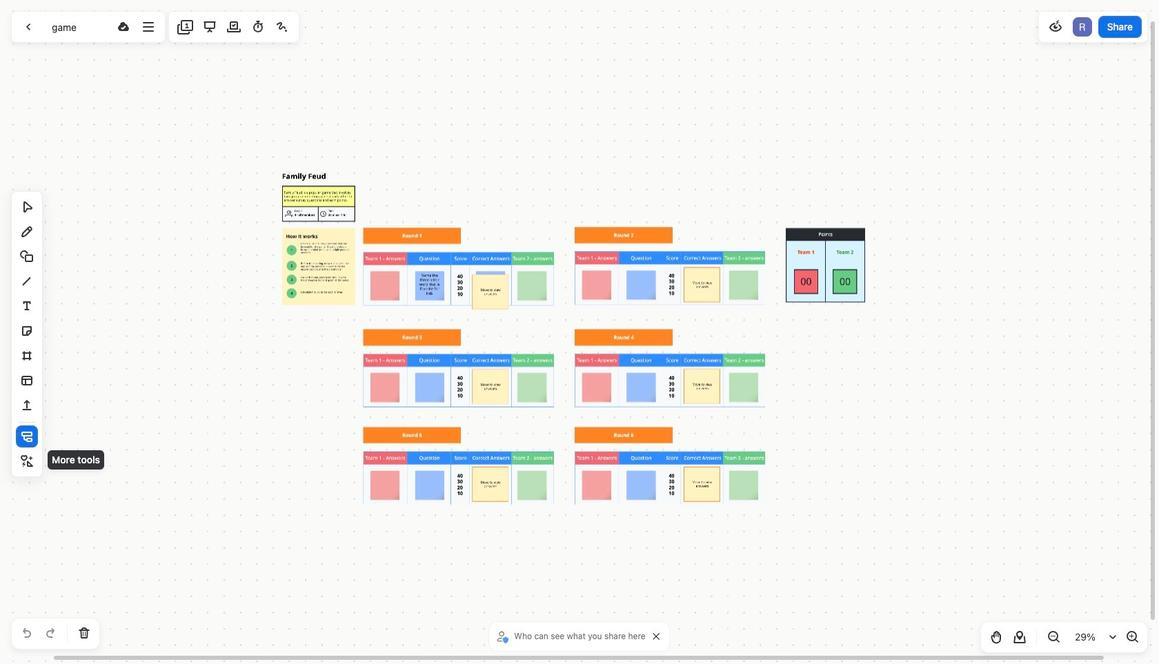 Task type: describe. For each thing, give the bounding box(es) containing it.
zoom out image
[[1045, 629, 1062, 646]]

zoom in image
[[1124, 629, 1141, 646]]

dashboard image
[[20, 19, 37, 35]]

ruby anderson list item
[[1071, 16, 1094, 38]]

presentation image
[[201, 19, 218, 35]]

vote3634634 image
[[226, 19, 242, 35]]



Task type: vqa. For each thing, say whether or not it's contained in the screenshot.
Zoom Out "image"
yes



Task type: locate. For each thing, give the bounding box(es) containing it.
mini map image
[[1011, 629, 1028, 646]]

timer image
[[250, 19, 266, 35]]

more options image
[[140, 19, 156, 35]]

close image
[[653, 633, 660, 640]]

pages image
[[177, 19, 194, 35]]

laser image
[[274, 19, 291, 35]]

Document name text field
[[42, 16, 111, 38]]

clear page image
[[76, 626, 92, 642]]



